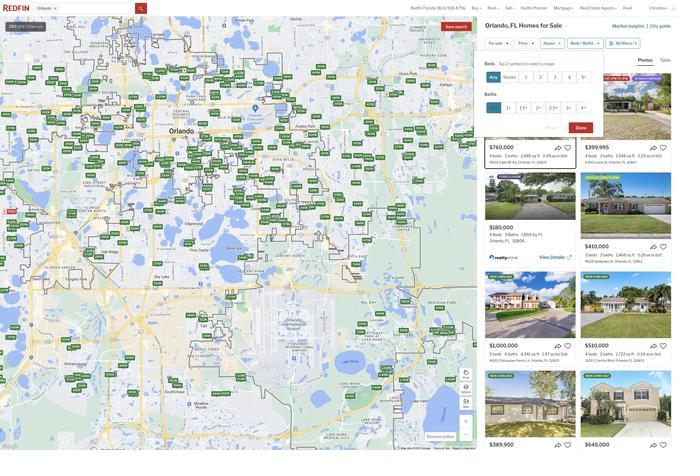 Task type: describe. For each thing, give the bounding box(es) containing it.
1 979k from the left
[[211, 163, 219, 166]]

rent ▾
[[488, 6, 499, 10]]

1 horizontal spatial 540k
[[441, 332, 449, 335]]

423k
[[157, 210, 165, 213]]

535k
[[343, 154, 351, 158]]

orlando, down rent ▾ dropdown button
[[486, 22, 510, 29]]

939k
[[210, 109, 218, 113]]

(lot) for $410,000
[[656, 253, 663, 257]]

2 vertical spatial 575k
[[8, 227, 16, 231]]

draw button
[[460, 368, 473, 381]]

1 horizontal spatial 729k
[[357, 330, 365, 334]]

1.5+ radio
[[517, 102, 532, 114]]

redfin for redfin florida: (813)-518-8756
[[411, 6, 423, 10]]

sale
[[550, 22, 563, 29]]

draw
[[463, 376, 470, 379]]

market insights link
[[613, 18, 645, 30]]

all filters • 1
[[617, 41, 638, 46]]

beds for $399,995
[[589, 154, 598, 158]]

32819
[[537, 160, 547, 165]]

2 vertical spatial 469k
[[277, 204, 286, 208]]

0 horizontal spatial 299k
[[93, 164, 101, 168]]

1 vertical spatial 740k
[[353, 262, 361, 266]]

$510,000
[[586, 343, 609, 349]]

orlando, right ln,
[[532, 359, 544, 363]]

$645,000
[[586, 442, 610, 448]]

favorite button checkbox for $399,995
[[661, 144, 668, 151]]

2 inside option
[[540, 75, 543, 80]]

favorite button image for $645,000
[[661, 442, 668, 449]]

989k
[[211, 163, 219, 167]]

report
[[453, 447, 462, 450]]

1 vertical spatial 315k
[[86, 249, 94, 253]]

lyons
[[595, 160, 604, 165]]

0 horizontal spatial 349k
[[162, 163, 170, 167]]

528k
[[310, 188, 318, 192]]

rent ▾ button
[[485, 0, 503, 16]]

362k
[[154, 281, 162, 285]]

2 horizontal spatial 575k
[[222, 145, 230, 149]]

1 horizontal spatial 420k
[[365, 120, 373, 124]]

1+ radio
[[502, 102, 517, 114]]

new 6 hrs ago for $389,900
[[491, 374, 513, 378]]

1 horizontal spatial 369k
[[368, 132, 376, 136]]

2 horizontal spatial 510k
[[431, 100, 439, 104]]

premier
[[534, 6, 548, 10]]

2 979k from the left
[[211, 163, 219, 166]]

new for $1,000,000
[[491, 275, 497, 279]]

2 vertical spatial 650k
[[11, 224, 19, 228]]

buy ▾ button
[[472, 0, 482, 16]]

1 horizontal spatial 529k
[[269, 218, 277, 222]]

studio
[[504, 75, 517, 80]]

all
[[617, 41, 621, 46]]

map button
[[460, 397, 473, 411]]

1 vertical spatial 265k
[[155, 202, 163, 205]]

360k
[[283, 75, 292, 78]]

1 vertical spatial 725k
[[8, 335, 15, 339]]

1 horizontal spatial a
[[542, 62, 544, 66]]

walkthrough for redfin open sat, 1pm to 4pm
[[640, 77, 662, 80]]

1.28m
[[162, 174, 171, 178]]

photo of 6340 lyons st, orlando, fl 32807 image
[[582, 73, 672, 140]]

3 for 3 beds
[[586, 253, 588, 257]]

any for studio
[[490, 75, 498, 80]]

0 vertical spatial 600k
[[273, 95, 282, 99]]

0.49 acre (lot)
[[544, 154, 568, 158]]

ft for $399,995
[[633, 154, 636, 158]]

0.26
[[639, 253, 647, 257]]

0.23
[[639, 154, 647, 158]]

1 horizontal spatial 800k
[[213, 159, 222, 163]]

1 vertical spatial 285k
[[95, 255, 103, 259]]

0 vertical spatial 1.48m
[[156, 68, 165, 72]]

terms of use
[[434, 447, 450, 450]]

490k
[[143, 74, 152, 78]]

0 vertical spatial 549k
[[230, 143, 238, 147]]

3 for 3 baths
[[505, 154, 508, 158]]

376k
[[154, 262, 162, 265]]

2 checkbox
[[534, 72, 548, 83]]

filters
[[622, 41, 633, 46]]

2 redfin from the left
[[586, 77, 597, 80]]

0 horizontal spatial 355k
[[49, 76, 58, 80]]

609k
[[377, 312, 385, 316]]

1.43m
[[383, 370, 392, 374]]

sq for $1,000,000
[[532, 352, 536, 357]]

1 checkbox
[[520, 72, 534, 83]]

1 horizontal spatial 1.48m
[[379, 373, 388, 377]]

0 vertical spatial 265k
[[47, 121, 55, 124]]

photo of 4628 sheldrake dr, orlando, fl 32812 image
[[582, 173, 672, 239]]

3115
[[586, 359, 593, 363]]

1.47
[[543, 352, 550, 357]]

1 vertical spatial 389k
[[145, 162, 153, 166]]

orlando, down 1,468 at the right of the page
[[616, 260, 628, 264]]

1 horizontal spatial 460k
[[192, 159, 200, 163]]

fl left homes
[[511, 22, 518, 29]]

435k
[[212, 95, 220, 99]]

1 horizontal spatial 630k
[[68, 210, 76, 213]]

0 horizontal spatial 499k
[[81, 374, 90, 378]]

0 vertical spatial 425k
[[179, 67, 187, 71]]

0 vertical spatial 565k
[[452, 137, 461, 140]]

1 vertical spatial 345k
[[57, 121, 65, 125]]

1 horizontal spatial 650k
[[67, 214, 76, 217]]

8756
[[456, 6, 466, 10]]

388k
[[356, 221, 364, 225]]

homes
[[30, 24, 43, 29]]

2.5+ radio
[[547, 102, 562, 114]]

orlando, down 1,722 at bottom right
[[616, 359, 629, 363]]

1 horizontal spatial 438k
[[420, 143, 429, 147]]

1 vertical spatial 359k
[[66, 376, 74, 380]]

beds for $510,000
[[589, 352, 598, 357]]

0 vertical spatial sat,
[[606, 77, 611, 80]]

ago for $1,000,000
[[507, 275, 513, 279]]

▾ for rent ▾
[[498, 6, 499, 10]]

0 horizontal spatial 459k
[[119, 241, 127, 245]]

2 horizontal spatial 445k
[[414, 180, 422, 183]]

32825
[[550, 359, 560, 363]]

chickasaw
[[499, 359, 516, 363]]

market insights | city guide
[[613, 24, 672, 29]]

3d for redfin open sat, 1pm to 4pm
[[635, 77, 639, 80]]

0 vertical spatial 740k
[[211, 90, 219, 94]]

700k
[[170, 67, 178, 71]]

0 horizontal spatial 389k
[[124, 143, 132, 147]]

favorite button checkbox for $510,000
[[661, 343, 668, 350]]

14
[[594, 374, 597, 378]]

numbers
[[509, 62, 525, 66]]

1 vertical spatial 469k
[[211, 112, 219, 116]]

ago for $389,900
[[507, 374, 513, 378]]

1 vertical spatial 600k
[[235, 188, 243, 192]]

0 horizontal spatial 310k
[[283, 140, 291, 144]]

•
[[634, 41, 635, 46]]

0 vertical spatial 525k
[[377, 155, 385, 159]]

4 for $399,995
[[586, 154, 588, 158]]

florida:
[[424, 6, 437, 10]]

remove
[[427, 435, 442, 439]]

mortgage
[[555, 6, 572, 10]]

0 vertical spatial 699k
[[193, 152, 202, 156]]

1 vertical spatial 425k
[[395, 91, 403, 94]]

▾ for mortgage ▾
[[573, 6, 575, 10]]

0 horizontal spatial 729k
[[168, 66, 176, 70]]

2 vertical spatial 345k
[[156, 158, 164, 161]]

0 horizontal spatial 460k
[[176, 199, 184, 203]]

new for $510,000
[[586, 275, 593, 279]]

christina
[[650, 6, 666, 10]]

for sale button
[[486, 38, 513, 49]]

2 vertical spatial 480k
[[272, 214, 280, 218]]

0 vertical spatial 445k
[[254, 146, 262, 150]]

photo of 8520 chickasaw farms ln, orlando, fl 32825 image
[[486, 272, 576, 338]]

1 vertical spatial 699k
[[15, 244, 23, 247]]

0 horizontal spatial 580k
[[365, 157, 373, 161]]

favorite button image for $510,000
[[661, 343, 668, 350]]

0 horizontal spatial 420k
[[115, 125, 123, 129]]

save search button
[[442, 22, 472, 31]]

buy ▾
[[472, 6, 482, 10]]

redfin for redfin premier
[[521, 6, 533, 10]]

orlando, down 2,485
[[519, 160, 532, 165]]

ft for $760,000
[[538, 154, 541, 158]]

0 horizontal spatial 340k
[[116, 143, 124, 147]]

▾ for buy ▾
[[480, 6, 482, 10]]

1 horizontal spatial 1.15m
[[237, 374, 245, 378]]

0 vertical spatial 560k
[[343, 153, 351, 157]]

1,722 sq ft
[[617, 352, 635, 357]]

(lot) for $1,000,000
[[562, 352, 568, 357]]

0 horizontal spatial 415k
[[371, 127, 379, 131]]

house button
[[541, 38, 566, 49]]

2 horizontal spatial 560k
[[417, 370, 425, 373]]

2 horizontal spatial 499k
[[260, 178, 268, 181]]

4 for $510,000
[[586, 352, 588, 357]]

5
[[490, 352, 493, 357]]

3 checkbox
[[548, 72, 563, 83]]

1.38m
[[173, 68, 182, 72]]

/
[[582, 41, 583, 46]]

favorite button checkbox for $410,000
[[661, 244, 668, 251]]

$399,995
[[586, 145, 610, 150]]

1 vertical spatial to
[[609, 176, 613, 179]]

0 vertical spatial 359k
[[297, 109, 305, 113]]

beds for $760,000
[[493, 154, 502, 158]]

(lot) for $510,000
[[655, 352, 662, 357]]

favorite button checkbox for $389,900
[[565, 442, 572, 449]]

photo of 3115 e central blvd, orlando, fl 32803 image
[[582, 272, 672, 338]]

1 horizontal spatial 445k
[[354, 202, 362, 205]]

of for 350
[[17, 24, 21, 29]]

3 beds
[[586, 253, 598, 257]]

1 horizontal spatial 425k
[[367, 102, 375, 106]]

827k
[[165, 170, 173, 173]]

sq for $410,000
[[628, 253, 632, 257]]

0 vertical spatial 315k
[[86, 164, 93, 168]]

0 vertical spatial 190k
[[91, 80, 99, 83]]

favorite button checkbox for $760,000
[[565, 144, 572, 151]]

0 horizontal spatial 540k
[[272, 90, 280, 94]]

2 horizontal spatial 800k
[[280, 93, 288, 97]]

1 horizontal spatial 415k
[[416, 179, 424, 183]]

ad region
[[486, 173, 576, 267]]

1 horizontal spatial 510k
[[233, 118, 240, 122]]

tap 2 numbers to select a range
[[499, 62, 555, 66]]

$389,900
[[490, 442, 514, 448]]

(813)-
[[438, 6, 448, 10]]

6340
[[586, 160, 594, 165]]

©2023
[[414, 447, 422, 450]]

ln,
[[526, 359, 531, 363]]

next button image
[[567, 104, 572, 110]]

2 horizontal spatial 460k
[[247, 196, 256, 200]]

1 inside all filters • 1 button
[[636, 41, 638, 46]]

1.63m
[[235, 70, 244, 74]]

1,468
[[617, 253, 627, 257]]

1.00m
[[352, 164, 361, 168]]

1 redfin from the left
[[506, 77, 516, 80]]

339k
[[42, 167, 50, 170]]

1 horizontal spatial 499k
[[250, 174, 258, 178]]

850k
[[199, 122, 207, 125]]

1 horizontal spatial 525k
[[446, 325, 454, 329]]

redfin premier button
[[518, 0, 551, 16]]

0 horizontal spatial 800k
[[139, 160, 147, 163]]

fl down 1,546 sq ft
[[623, 160, 627, 165]]

6 for $510,000
[[594, 275, 595, 279]]

1 horizontal spatial 725k
[[235, 200, 243, 204]]

625k
[[175, 68, 183, 72]]

remove outline
[[427, 435, 455, 439]]

0 vertical spatial 285k
[[91, 155, 99, 159]]

32807
[[627, 160, 638, 165]]

new 14 hrs ago
[[586, 374, 610, 378]]

ago for $645,000
[[604, 374, 610, 378]]

2 baths for $399,995
[[601, 154, 614, 158]]

acre for $399,995
[[648, 154, 655, 158]]

2 vertical spatial 699k
[[11, 325, 19, 329]]

fl down 1.47
[[545, 359, 549, 363]]

322k
[[199, 318, 207, 322]]

3 for 3 units
[[431, 328, 433, 332]]

new for $389,900
[[491, 374, 497, 378]]

1.5+
[[520, 105, 528, 110]]

3+
[[567, 105, 572, 110]]

previous button image
[[490, 104, 496, 110]]

beds / baths button
[[568, 38, 604, 49]]

listed
[[491, 77, 501, 80]]

ft for $510,000
[[632, 352, 635, 357]]

0 vertical spatial 645k
[[236, 74, 244, 78]]

sq for $760,000
[[533, 154, 537, 158]]

4 beds for $510,000
[[586, 352, 598, 357]]

0 vertical spatial 260k
[[317, 64, 325, 68]]

675k
[[6, 336, 14, 339]]

save search
[[446, 24, 468, 29]]

baths for $760,000
[[508, 154, 518, 158]]

2 option group from the top
[[487, 102, 592, 114]]



Task type: vqa. For each thing, say whether or not it's contained in the screenshot.


Task type: locate. For each thing, give the bounding box(es) containing it.
0 horizontal spatial map
[[401, 447, 407, 450]]

0 horizontal spatial new 6 hrs ago
[[491, 374, 513, 378]]

4 beds for $760,000
[[490, 154, 502, 158]]

1 horizontal spatial 585k
[[434, 331, 443, 334]]

1 horizontal spatial 310k
[[296, 143, 303, 146]]

favorite button image for $1,000,000
[[565, 343, 572, 350]]

590k right 498k
[[233, 146, 242, 149]]

580k right 690k
[[365, 157, 373, 161]]

0 horizontal spatial 295k
[[64, 93, 72, 97]]

baths up dr,
[[604, 253, 614, 257]]

real estate agents ▾ link
[[581, 0, 618, 16]]

map for map
[[464, 405, 469, 408]]

redfin left premier
[[521, 6, 533, 10]]

358k
[[27, 129, 36, 133]]

980k
[[26, 213, 35, 217]]

2 horizontal spatial 470k
[[368, 132, 376, 136]]

dialog containing beds
[[475, 51, 604, 137]]

of left 673
[[17, 24, 21, 29]]

1 horizontal spatial 789k
[[237, 377, 245, 381]]

395k
[[18, 80, 26, 84], [121, 220, 129, 224], [78, 384, 86, 388], [73, 388, 81, 392]]

photo of 10524 cypress trail dr, orlando, fl 32825 image
[[582, 371, 672, 438]]

420k
[[365, 120, 373, 124], [115, 125, 123, 129]]

3d walkthrough down photos button
[[635, 77, 662, 80]]

1 horizontal spatial 299k
[[165, 157, 173, 161]]

(lot) for $760,000
[[561, 154, 568, 158]]

sq right 1,468 at the right of the page
[[628, 253, 632, 257]]

8520
[[490, 359, 499, 363]]

baths up previous button icon
[[485, 92, 497, 97]]

470k
[[368, 132, 376, 136], [317, 202, 325, 206], [262, 216, 271, 220]]

529k
[[245, 150, 253, 154], [269, 218, 277, 222]]

0 vertical spatial 480k
[[222, 138, 230, 141]]

Any checkbox
[[487, 72, 501, 83]]

1 horizontal spatial 590k
[[446, 331, 455, 335]]

ft for $1,000,000
[[537, 352, 540, 357]]

baths right /
[[584, 41, 594, 46]]

sq right 2,485
[[533, 154, 537, 158]]

acre for $510,000
[[647, 352, 655, 357]]

320k
[[42, 110, 50, 114], [80, 139, 88, 143]]

3d walkthrough down the select
[[522, 77, 549, 80]]

699k up the 925k
[[193, 152, 202, 156]]

1 horizontal spatial 649k
[[245, 254, 253, 258]]

beds for beds
[[485, 61, 496, 66]]

1 vertical spatial 1.48m
[[379, 373, 388, 377]]

735k
[[444, 326, 451, 330]]

3 2 baths from the top
[[601, 352, 614, 357]]

349k up 457k
[[335, 194, 343, 198]]

4 up 6340 at the right top
[[586, 154, 588, 158]]

ft left 1.47
[[537, 352, 540, 357]]

3d right 4pm
[[635, 77, 639, 80]]

1.20m
[[225, 78, 234, 81]]

3 for 3
[[554, 75, 557, 80]]

any left the 1+
[[490, 105, 499, 110]]

4 inside 'option'
[[569, 75, 572, 80]]

0 vertical spatial 320k
[[42, 110, 50, 114]]

6 down 4628
[[594, 275, 595, 279]]

0 horizontal spatial 470k
[[262, 216, 271, 220]]

2 3d from the left
[[635, 77, 639, 80]]

fl left 32812
[[629, 260, 633, 264]]

favorite button checkbox for $1,000,000
[[565, 343, 572, 350]]

1 horizontal spatial 340k
[[239, 153, 247, 156]]

1 horizontal spatial 295k
[[86, 134, 94, 138]]

new for $645,000
[[586, 374, 593, 378]]

1 vertical spatial 580k
[[365, 157, 373, 161]]

0 vertical spatial 649k
[[158, 70, 166, 74]]

2 horizontal spatial 425k
[[395, 91, 403, 94]]

0 horizontal spatial 549k
[[230, 143, 238, 147]]

0 horizontal spatial to
[[609, 176, 613, 179]]

ft up 32819
[[538, 154, 541, 158]]

google image
[[1, 443, 19, 450]]

feed button
[[621, 0, 647, 16]]

map left data
[[401, 447, 407, 450]]

sol,
[[513, 160, 518, 165]]

sq for $399,995
[[628, 154, 632, 158]]

3 left units
[[431, 328, 433, 332]]

christina ▾
[[650, 6, 668, 10]]

6 for $389,900
[[498, 374, 500, 378]]

3d for listed by redfin
[[522, 77, 526, 80]]

1 vertical spatial 559k
[[400, 329, 408, 332]]

baths up blvd,
[[604, 352, 614, 357]]

383k
[[186, 240, 194, 244]]

dr,
[[611, 260, 615, 264]]

1 horizontal spatial 549k
[[262, 208, 270, 212]]

options
[[462, 391, 472, 394]]

None search field
[[60, 3, 135, 14]]

1 vertical spatial 540k
[[441, 332, 449, 335]]

1 horizontal spatial 459k
[[238, 83, 246, 87]]

▾
[[480, 6, 482, 10], [498, 6, 499, 10], [513, 6, 515, 10], [573, 6, 575, 10], [616, 6, 618, 10], [667, 6, 668, 10]]

595k
[[213, 392, 221, 396]]

590k down 735k
[[446, 331, 455, 335]]

acre right 0.24
[[647, 352, 655, 357]]

350k
[[327, 75, 336, 79], [376, 87, 384, 90], [335, 102, 343, 106], [72, 132, 81, 136], [280, 134, 289, 138], [290, 144, 299, 148], [239, 169, 247, 173], [261, 220, 269, 224], [62, 338, 70, 342], [128, 390, 136, 394]]

552k
[[429, 360, 437, 364]]

2,485
[[521, 154, 532, 158]]

299k
[[165, 157, 173, 161], [93, 164, 101, 168]]

1 3d walkthrough from the left
[[522, 77, 549, 80]]

favorite button image for $389,900
[[565, 442, 572, 449]]

to right 1pm
[[618, 77, 622, 80]]

terms of use link
[[434, 447, 450, 450]]

459k down 210k
[[119, 241, 127, 245]]

5+ checkbox
[[577, 72, 592, 83]]

1 vertical spatial 459k
[[119, 241, 127, 245]]

580k
[[455, 134, 463, 138], [365, 157, 373, 161]]

507k
[[137, 118, 145, 122]]

2 redfin from the left
[[521, 6, 533, 10]]

ft for $410,000
[[633, 253, 636, 257]]

1 vertical spatial open
[[586, 176, 594, 179]]

any for 1+
[[490, 105, 499, 110]]

0 horizontal spatial sat,
[[595, 176, 600, 179]]

1 horizontal spatial 580k
[[455, 134, 463, 138]]

699k up 675k
[[11, 325, 19, 329]]

1 vertical spatial 438k
[[235, 196, 243, 200]]

of left the use
[[442, 447, 445, 450]]

580k left '405k'
[[455, 134, 463, 138]]

favorite button checkbox for $645,000
[[661, 442, 668, 449]]

3d walkthrough for listed by redfin
[[522, 77, 549, 80]]

1 vertical spatial 355k
[[336, 198, 345, 202]]

1 horizontal spatial 368k
[[397, 204, 405, 207]]

0 vertical spatial of
[[17, 24, 21, 29]]

1 down tap 2 numbers to select a range
[[526, 75, 528, 80]]

2 3d walkthrough from the left
[[635, 77, 662, 80]]

(lot) right 0.49
[[561, 154, 568, 158]]

baths for $510,000
[[604, 352, 614, 357]]

0 vertical spatial favorite button checkbox
[[661, 244, 668, 251]]

1 vertical spatial 789k
[[237, 377, 245, 381]]

ago for $510,000
[[602, 275, 608, 279]]

590k
[[233, 146, 242, 149], [446, 331, 455, 335]]

510k
[[431, 100, 439, 104], [233, 118, 240, 122], [222, 392, 230, 395]]

198k
[[307, 205, 315, 209]]

beds up 4628
[[589, 253, 598, 257]]

1.25m
[[157, 95, 165, 99]]

beds up the 5005
[[493, 154, 502, 158]]

165k
[[203, 334, 211, 338]]

3 up calle
[[505, 154, 508, 158]]

32803
[[634, 359, 645, 363]]

0 horizontal spatial 6
[[498, 374, 500, 378]]

▾ right rent
[[498, 6, 499, 10]]

farms
[[516, 359, 526, 363]]

favorite button image
[[661, 144, 668, 151], [661, 244, 668, 251], [565, 343, 572, 350], [661, 343, 668, 350]]

redfin inside button
[[521, 6, 533, 10]]

4 for $760,000
[[490, 154, 493, 158]]

$760,000
[[490, 145, 514, 150]]

hrs for $1,000,000
[[500, 275, 506, 279]]

0 horizontal spatial 630k
[[7, 220, 16, 224]]

map data ©2023 google
[[401, 447, 431, 450]]

baths for $1,000,000
[[508, 352, 518, 357]]

2 baths for $410,000
[[601, 253, 614, 257]]

remove house image
[[559, 42, 562, 45]]

beds for beds / baths
[[572, 41, 581, 46]]

575k up 1.23m at the bottom left of page
[[8, 227, 16, 231]]

0 horizontal spatial 510k
[[222, 392, 230, 395]]

beds
[[493, 154, 502, 158], [589, 154, 598, 158], [589, 253, 598, 257], [493, 352, 502, 357], [589, 352, 598, 357]]

1 vertical spatial 529k
[[269, 218, 277, 222]]

575k down 615k
[[222, 145, 230, 149]]

2 baths up blvd,
[[601, 352, 614, 357]]

for
[[541, 22, 549, 29]]

0 vertical spatial 349k
[[162, 163, 170, 167]]

0 horizontal spatial 480k
[[118, 161, 127, 165]]

0 vertical spatial open
[[597, 77, 605, 80]]

walkthrough down photos button
[[640, 77, 662, 80]]

walkthrough for listed by redfin
[[527, 77, 549, 80]]

tap
[[499, 62, 505, 66]]

favorite button image for $399,995
[[661, 144, 668, 151]]

orlando, down 1,546
[[609, 160, 622, 165]]

0 vertical spatial 438k
[[420, 143, 429, 147]]

4 beds up 3115
[[586, 352, 598, 357]]

1 vertical spatial 575k
[[222, 145, 230, 149]]

0 horizontal spatial 445k
[[254, 146, 262, 150]]

1.48m down 2.50m
[[379, 373, 388, 377]]

any inside "option"
[[490, 105, 499, 110]]

a left range
[[542, 62, 544, 66]]

1 vertical spatial 510k
[[233, 118, 240, 122]]

ft left 0.24
[[632, 352, 635, 357]]

4 beds up 6340 at the right top
[[586, 154, 598, 158]]

0 vertical spatial 299k
[[165, 157, 173, 161]]

1 vertical spatial 6
[[498, 374, 500, 378]]

1 redfin from the left
[[411, 6, 423, 10]]

redfin
[[411, 6, 423, 10], [521, 6, 533, 10]]

(lot) right 0.26
[[656, 253, 663, 257]]

0 vertical spatial 559k
[[170, 68, 179, 71]]

0 vertical spatial 389k
[[124, 143, 132, 147]]

beds up 6340 at the right top
[[589, 154, 598, 158]]

fl down 2,485 sq ft
[[532, 160, 536, 165]]

1 horizontal spatial 600k
[[273, 95, 282, 99]]

open
[[597, 77, 605, 80], [586, 176, 594, 179]]

438k
[[420, 143, 429, 147], [235, 196, 243, 200]]

redfin right by
[[506, 77, 516, 80]]

0 horizontal spatial 529k
[[245, 150, 253, 154]]

rent ▾ button
[[488, 0, 499, 16]]

0 vertical spatial 789k
[[203, 152, 211, 156]]

949k
[[239, 256, 247, 259]]

0 horizontal spatial 369k
[[201, 266, 209, 270]]

favorite button checkbox
[[565, 144, 572, 151], [661, 144, 668, 151], [565, 343, 572, 350], [661, 442, 668, 449]]

estate
[[590, 6, 601, 10]]

0 horizontal spatial 265k
[[47, 121, 55, 124]]

4 up the 5005
[[490, 154, 493, 158]]

0 horizontal spatial 190k
[[91, 80, 99, 83]]

beds left tap
[[485, 61, 496, 66]]

sell
[[506, 6, 512, 10]]

walkthrough down the select
[[527, 77, 549, 80]]

4 checkbox
[[563, 72, 577, 83]]

525k right units
[[446, 325, 454, 329]]

to left 2pm
[[609, 176, 613, 179]]

3 inside checkbox
[[554, 75, 557, 80]]

favorite button image up the 0.23 acre (lot)
[[661, 144, 668, 151]]

4+ radio
[[577, 102, 592, 114]]

690k
[[355, 154, 363, 157]]

any inside checkbox
[[490, 75, 498, 80]]

3+ radio
[[562, 102, 577, 114]]

market
[[613, 24, 628, 29]]

1.48m up 1.33m
[[156, 68, 165, 72]]

rent
[[488, 6, 497, 10]]

4 beds for $399,995
[[586, 154, 598, 158]]

460k
[[192, 159, 200, 163], [247, 196, 256, 200], [176, 199, 184, 203]]

of
[[17, 24, 21, 29], [442, 447, 445, 450]]

0 horizontal spatial 565k
[[178, 163, 186, 167]]

2 vertical spatial 645k
[[237, 176, 246, 179]]

1 horizontal spatial 260k
[[102, 116, 110, 119]]

2+ radio
[[532, 102, 547, 114]]

beds / baths
[[572, 41, 594, 46]]

1 vertical spatial 549k
[[262, 208, 270, 212]]

Any radio
[[487, 102, 502, 114]]

to
[[618, 77, 622, 80], [609, 176, 613, 179]]

option group
[[487, 72, 592, 83], [487, 102, 592, 114]]

459k down 1.63m
[[238, 83, 246, 87]]

acre right 0.49
[[553, 154, 561, 158]]

$410,000
[[586, 244, 609, 250]]

acre right 0.23
[[648, 154, 655, 158]]

units
[[434, 328, 441, 332]]

sat, left "12pm"
[[595, 176, 600, 179]]

1 walkthrough from the left
[[527, 77, 549, 80]]

beds inside button
[[572, 41, 581, 46]]

hrs for $389,900
[[500, 374, 506, 378]]

acre right 0.26
[[648, 253, 655, 257]]

1 horizontal spatial 6
[[594, 275, 595, 279]]

1 horizontal spatial beds
[[572, 41, 581, 46]]

1 horizontal spatial 349k
[[335, 194, 343, 198]]

445k
[[254, 146, 262, 150], [414, 180, 422, 183], [354, 202, 362, 205]]

2 2 baths from the top
[[601, 253, 614, 257]]

new 6 hrs ago for $510,000
[[586, 275, 608, 279]]

4 up chickasaw
[[505, 352, 508, 357]]

610k
[[435, 145, 443, 149]]

6 down 8520
[[498, 374, 500, 378]]

1 ▾ from the left
[[480, 6, 482, 10]]

orlando, fl homes for sale
[[486, 22, 563, 29]]

1 horizontal spatial 320k
[[80, 139, 88, 143]]

blvd,
[[608, 359, 616, 363]]

(lot) right 0.24
[[655, 352, 662, 357]]

525k right 685k
[[377, 155, 385, 159]]

359k
[[297, 109, 305, 113], [66, 376, 74, 380]]

buy
[[472, 6, 479, 10]]

price
[[519, 41, 528, 46]]

0 vertical spatial 470k
[[368, 132, 376, 136]]

1 option group from the top
[[487, 72, 592, 83]]

5+
[[582, 75, 587, 80]]

options button
[[460, 382, 473, 396]]

0 horizontal spatial 559k
[[170, 68, 179, 71]]

of for terms
[[442, 447, 445, 450]]

4 ▾ from the left
[[573, 6, 575, 10]]

0 vertical spatial 2 baths
[[601, 154, 614, 158]]

3 ▾ from the left
[[513, 6, 515, 10]]

beds for $410,000
[[589, 253, 598, 257]]

(lot) right acres
[[562, 352, 568, 357]]

baths
[[508, 154, 518, 158], [604, 154, 614, 158], [604, 253, 614, 257], [508, 352, 518, 357], [604, 352, 614, 357]]

1 vertical spatial 590k
[[446, 331, 455, 335]]

0 vertical spatial 340k
[[116, 143, 124, 147]]

1 2 baths from the top
[[601, 154, 614, 158]]

new 6 hrs ago down chickasaw
[[491, 374, 513, 378]]

ft up 32812
[[633, 253, 636, 257]]

210k
[[111, 232, 119, 235]]

1 vertical spatial 2 baths
[[601, 253, 614, 257]]

0 vertical spatial 355k
[[49, 76, 58, 80]]

map region
[[0, 0, 516, 450]]

2 horizontal spatial 480k
[[272, 214, 280, 218]]

sq for $510,000
[[627, 352, 631, 357]]

▾ right the agents
[[616, 6, 618, 10]]

redfin right 4 'option'
[[586, 77, 597, 80]]

2,485 sq ft
[[521, 154, 541, 158]]

1 vertical spatial 399k
[[27, 76, 35, 80]]

▾ for christina ▾
[[667, 6, 668, 10]]

favorite button image
[[565, 144, 572, 151], [565, 442, 572, 449], [661, 442, 668, 449]]

map
[[464, 447, 470, 450]]

0 horizontal spatial 649k
[[158, 70, 166, 74]]

favorite button image for $410,000
[[661, 244, 668, 251]]

5 ▾ from the left
[[616, 6, 618, 10]]

baths up "st,"
[[604, 154, 614, 158]]

baths up chickasaw
[[508, 352, 518, 357]]

any left by
[[490, 75, 498, 80]]

2 horizontal spatial 260k
[[317, 64, 325, 68]]

1 vertical spatial 369k
[[201, 266, 209, 270]]

▾ for sell ▾
[[513, 6, 515, 10]]

new 2 hrs ago
[[491, 275, 513, 279]]

269k
[[63, 87, 71, 91]]

4 right 3 checkbox
[[569, 75, 572, 80]]

(lot) for $399,995
[[656, 154, 663, 158]]

Studio checkbox
[[501, 72, 520, 83]]

1 3d from the left
[[522, 77, 526, 80]]

remove orlando image
[[54, 7, 57, 10]]

0 horizontal spatial 789k
[[203, 152, 211, 156]]

▾ right buy
[[480, 6, 482, 10]]

1 vertical spatial 368k
[[278, 218, 287, 222]]

sq
[[533, 154, 537, 158], [628, 154, 632, 158], [628, 253, 632, 257], [532, 352, 536, 357], [627, 352, 631, 357]]

1 vertical spatial any
[[490, 105, 499, 110]]

1 right •
[[636, 41, 638, 46]]

hrs for $510,000
[[596, 275, 602, 279]]

favorite button image up 1.47 acres (lot)
[[565, 343, 572, 350]]

2 baths up "st,"
[[601, 154, 614, 158]]

0 horizontal spatial 525k
[[377, 155, 385, 159]]

685k
[[363, 154, 371, 158]]

1 horizontal spatial sat,
[[606, 77, 611, 80]]

map inside button
[[464, 405, 469, 408]]

540k down 689k
[[272, 90, 280, 94]]

2 horizontal spatial 345k
[[390, 92, 398, 96]]

▾ right mortgage on the top of page
[[573, 6, 575, 10]]

4 beds up the 5005
[[490, 154, 502, 158]]

photo of 6727 peony ln, orlando, fl 32807 image
[[486, 371, 576, 438]]

1 vertical spatial 649k
[[245, 254, 253, 258]]

▾ right sell
[[513, 6, 515, 10]]

favorite button image for $760,000
[[565, 144, 572, 151]]

beds right 5
[[493, 352, 502, 357]]

open left 1pm
[[597, 77, 605, 80]]

2 walkthrough from the left
[[640, 77, 662, 80]]

0 horizontal spatial 600k
[[235, 188, 243, 192]]

1.15m
[[156, 69, 165, 73], [237, 374, 245, 378]]

2 baths for $510,000
[[601, 352, 614, 357]]

453k
[[169, 379, 177, 383]]

map for map data ©2023 google
[[401, 447, 407, 450]]

photo of 5005 calle de sol, orlando, fl 32819 image
[[486, 73, 576, 140]]

dialog
[[475, 51, 604, 137]]

baths for $399,995
[[604, 154, 614, 158]]

map down options
[[464, 405, 469, 408]]

submit search image
[[139, 6, 143, 11]]

favorite button image up '0.26 acre (lot)'
[[661, 244, 668, 251]]

favorite button checkbox
[[661, 244, 668, 251], [661, 343, 668, 350], [565, 442, 572, 449]]

2.97m
[[0, 288, 8, 292]]

3 inside the map region
[[431, 328, 433, 332]]

1 inside 1 checkbox
[[526, 75, 528, 80]]

0 vertical spatial 585k
[[402, 300, 410, 303]]

0 vertical spatial 459k
[[238, 83, 246, 87]]

real
[[581, 6, 589, 10]]

695k
[[204, 184, 212, 188]]

hrs for $645,000
[[597, 374, 603, 378]]

1 vertical spatial 190k
[[122, 108, 130, 112]]

(lot) right 0.23
[[656, 154, 663, 158]]

1.33m
[[150, 76, 159, 80]]

295k
[[64, 93, 72, 97], [86, 134, 94, 138]]

sat,
[[606, 77, 611, 80], [595, 176, 600, 179]]

acre for $410,000
[[648, 253, 655, 257]]

favorite button image up 0.24 acre (lot)
[[661, 343, 668, 350]]

fl left 32803
[[630, 359, 634, 363]]

6 ▾ from the left
[[667, 6, 668, 10]]

181k
[[185, 242, 192, 246]]

575k up 507k
[[130, 95, 138, 99]]

195k
[[74, 93, 81, 97]]

report a map error
[[453, 447, 476, 450]]

699k down 1.23m at the bottom left of page
[[15, 244, 23, 247]]

2 horizontal spatial 650k
[[281, 93, 289, 97]]

mortgage ▾ button
[[551, 0, 578, 16]]

350
[[9, 24, 17, 29]]

3d walkthrough for redfin open sat, 1pm to 4pm
[[635, 77, 662, 80]]

baths inside button
[[584, 41, 594, 46]]

beds for $1,000,000
[[493, 352, 502, 357]]

baths up sol,
[[508, 154, 518, 158]]

2 ▾ from the left
[[498, 6, 499, 10]]

4 up 3115
[[586, 352, 588, 357]]

sq up 32807
[[628, 154, 632, 158]]

acre for $760,000
[[553, 154, 561, 158]]

baths for $410,000
[[604, 253, 614, 257]]



